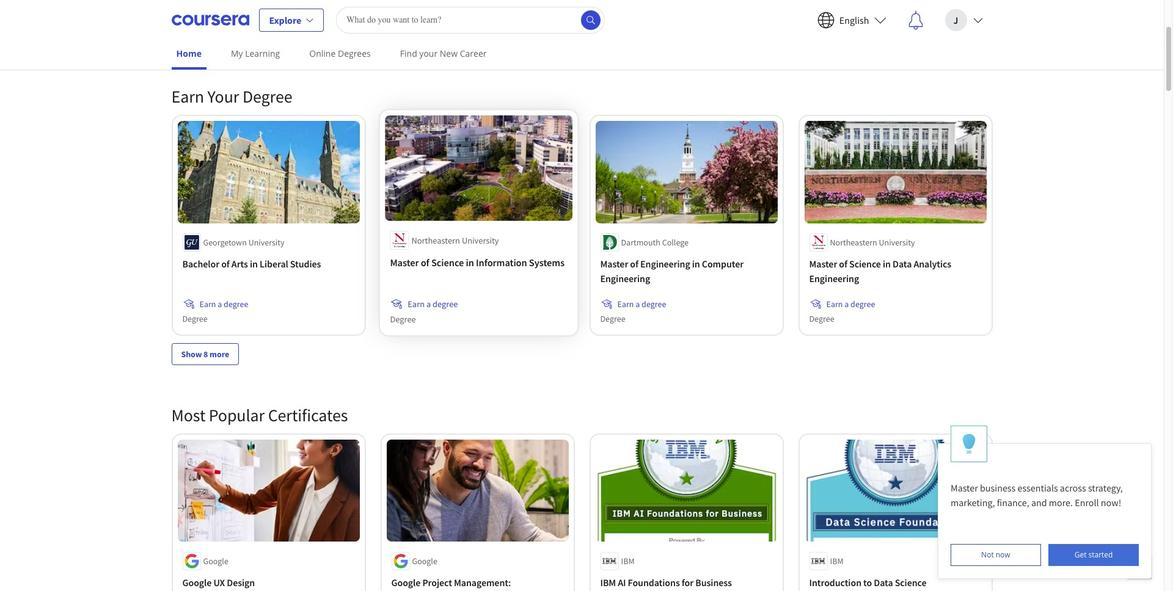 Task type: vqa. For each thing, say whether or not it's contained in the screenshot.
IBM related to AI
yes



Task type: describe. For each thing, give the bounding box(es) containing it.
college
[[662, 237, 689, 248]]

science for data
[[850, 258, 881, 270]]

need more time to complete this course? push your estimated end date to 12/28/2023 pst and achieve your goal.
[[284, 20, 547, 43]]

strategy,
[[1089, 482, 1123, 495]]

end
[[506, 20, 520, 31]]

introduction to data science
[[810, 577, 927, 589]]

master business essentials across strategy, marketing, finance, and more. enroll now!
[[951, 482, 1125, 509]]

show 8 more
[[181, 349, 229, 360]]

degree for computer
[[642, 299, 667, 310]]

management:
[[454, 577, 511, 589]]

marketing,
[[951, 497, 995, 509]]

georgetown university
[[203, 237, 285, 248]]

earn for master of science in data analytics engineering
[[827, 299, 843, 310]]

ibm ai foundations for business
[[601, 577, 732, 589]]

analytics
[[914, 258, 952, 270]]

push
[[432, 20, 449, 31]]

now
[[996, 550, 1011, 561]]

not
[[982, 550, 994, 561]]

12/28/2023
[[284, 32, 326, 43]]

most
[[171, 404, 206, 426]]

in for liberal
[[250, 258, 258, 270]]

find
[[400, 48, 417, 59]]

lightbulb tip image
[[963, 434, 976, 455]]

estimated
[[469, 20, 505, 31]]

more.
[[1049, 497, 1073, 509]]

english button
[[808, 0, 896, 39]]

english
[[840, 14, 870, 26]]

information
[[476, 256, 527, 269]]

arts
[[232, 258, 248, 270]]

find your new career
[[400, 48, 487, 59]]

earn a degree for bachelor of arts in liberal studies
[[200, 299, 248, 310]]

earn a degree for master of science in information systems
[[408, 298, 458, 310]]

dartmouth college
[[621, 237, 689, 248]]

my learning link
[[226, 40, 285, 67]]

popular
[[209, 404, 265, 426]]

northeastern for information
[[411, 235, 460, 246]]

earn your degree
[[171, 86, 292, 108]]

2 horizontal spatial your
[[451, 20, 467, 31]]

google project management: link
[[392, 575, 564, 590]]

in for data
[[883, 258, 891, 270]]

google left project
[[392, 577, 421, 589]]

j
[[954, 14, 959, 26]]

northeastern university for information
[[411, 235, 499, 246]]

earn your degree collection element
[[164, 66, 1000, 385]]

0 horizontal spatial to
[[343, 20, 351, 31]]

ibm inside ibm ai foundations for business 'link'
[[601, 577, 616, 589]]

find your new career link
[[395, 40, 492, 67]]

of for master of science in information systems
[[421, 256, 429, 269]]

What do you want to learn? text field
[[336, 6, 605, 33]]

master of science in data analytics engineering link
[[810, 257, 982, 286]]

a for master of science in data analytics engineering
[[845, 299, 849, 310]]

coursera image
[[171, 10, 249, 30]]

certificates
[[268, 404, 348, 426]]

new
[[440, 48, 458, 59]]

get started
[[1075, 550, 1113, 561]]

most popular certificates
[[171, 404, 348, 426]]

introduction to data science link
[[810, 575, 982, 590]]

georgetown
[[203, 237, 247, 248]]

8
[[204, 349, 208, 360]]

ibm for to
[[830, 556, 844, 567]]

online degrees link
[[305, 40, 376, 67]]

finance,
[[997, 497, 1030, 509]]

explore
[[269, 14, 301, 26]]

more inside button
[[210, 349, 229, 360]]

google up project
[[412, 556, 438, 567]]

home link
[[171, 40, 207, 70]]

design
[[227, 577, 255, 589]]

master of science in data analytics engineering
[[810, 258, 952, 285]]

alice element
[[938, 426, 1152, 579]]

show 8 more button
[[171, 343, 239, 365]]

1 horizontal spatial your
[[420, 48, 438, 59]]

dartmouth
[[621, 237, 661, 248]]

j button
[[936, 0, 993, 39]]

google ux design link
[[182, 575, 355, 590]]

innovation through design: think, make, break, repeat image
[[187, 0, 258, 21]]

ai
[[618, 577, 626, 589]]

need
[[284, 20, 303, 31]]

and inside need more time to complete this course? push your estimated end date to 12/28/2023 pst and achieve your goal.
[[344, 32, 358, 43]]

google inside "link"
[[182, 577, 212, 589]]

ux
[[214, 577, 225, 589]]

science for information
[[431, 256, 464, 269]]

master of science in information systems
[[390, 256, 565, 269]]

earn for master of engineering in computer engineering
[[618, 299, 634, 310]]

degree for information
[[433, 298, 458, 310]]

of for master of science in data analytics engineering
[[840, 258, 848, 270]]

in for computer
[[692, 258, 700, 270]]

help center image
[[1133, 560, 1147, 575]]

course?
[[402, 20, 430, 31]]

not now
[[982, 550, 1011, 561]]

master for master of science in data analytics engineering
[[810, 258, 838, 270]]

master of engineering in computer engineering
[[601, 258, 744, 285]]

now!
[[1101, 497, 1122, 509]]

master for master of engineering in computer engineering
[[601, 258, 629, 270]]

earn for master of science in information systems
[[408, 298, 425, 310]]

my learning
[[231, 48, 280, 59]]

degree for master of science in data analytics engineering
[[810, 313, 835, 324]]

most popular certificates collection element
[[164, 385, 1000, 592]]

not now button
[[951, 545, 1042, 567]]

your
[[208, 86, 239, 108]]

date
[[522, 20, 538, 31]]

of for master of engineering in computer engineering
[[630, 258, 639, 270]]

liberal
[[260, 258, 288, 270]]

get
[[1075, 550, 1087, 561]]



Task type: locate. For each thing, give the bounding box(es) containing it.
2 degree from the left
[[224, 299, 248, 310]]

1 vertical spatial your
[[388, 32, 405, 43]]

started
[[1089, 550, 1113, 561]]

university up 'bachelor of arts in liberal studies' link
[[249, 237, 285, 248]]

to right the "time" at left
[[343, 20, 351, 31]]

3 a from the left
[[636, 299, 640, 310]]

degree
[[433, 298, 458, 310], [224, 299, 248, 310], [642, 299, 667, 310], [851, 299, 876, 310]]

science
[[431, 256, 464, 269], [850, 258, 881, 270], [895, 577, 927, 589]]

0 horizontal spatial northeastern university
[[411, 235, 499, 246]]

earn a degree for master of engineering in computer engineering
[[618, 299, 667, 310]]

0 horizontal spatial northeastern
[[411, 235, 460, 246]]

2 a from the left
[[218, 299, 222, 310]]

northeastern university
[[411, 235, 499, 246], [830, 237, 915, 248]]

northeastern
[[411, 235, 460, 246], [830, 237, 878, 248]]

university up master of science in data analytics engineering link at right top
[[879, 237, 915, 248]]

master inside master of science in data analytics engineering
[[810, 258, 838, 270]]

earn a degree down master of engineering in computer engineering
[[618, 299, 667, 310]]

ibm ai foundations for business link
[[601, 575, 773, 590]]

online degrees
[[309, 48, 371, 59]]

more inside need more time to complete this course? push your estimated end date to 12/28/2023 pst and achieve your goal.
[[305, 20, 323, 31]]

project
[[423, 577, 452, 589]]

bachelor
[[182, 258, 219, 270]]

master of science in information systems link
[[390, 255, 568, 270]]

learning
[[245, 48, 280, 59]]

of inside master of engineering in computer engineering
[[630, 258, 639, 270]]

degree for bachelor of arts in liberal studies
[[182, 313, 208, 324]]

explore button
[[259, 8, 324, 31]]

in inside master of science in data analytics engineering
[[883, 258, 891, 270]]

of inside master of science in data analytics engineering
[[840, 258, 848, 270]]

1 horizontal spatial more
[[305, 20, 323, 31]]

of
[[421, 256, 429, 269], [221, 258, 230, 270], [630, 258, 639, 270], [840, 258, 848, 270]]

to right introduction
[[864, 577, 872, 589]]

2 horizontal spatial ibm
[[830, 556, 844, 567]]

northeastern university for data
[[830, 237, 915, 248]]

degree down master of engineering in computer engineering
[[642, 299, 667, 310]]

science inside most popular certificates collection element
[[895, 577, 927, 589]]

northeastern up master of science in data analytics engineering
[[830, 237, 878, 248]]

your down this
[[388, 32, 405, 43]]

online
[[309, 48, 336, 59]]

1 horizontal spatial northeastern
[[830, 237, 878, 248]]

master for master of science in information systems
[[390, 256, 419, 269]]

for
[[682, 577, 694, 589]]

1 horizontal spatial to
[[539, 20, 547, 31]]

0 horizontal spatial university
[[249, 237, 285, 248]]

1 vertical spatial and
[[1032, 497, 1047, 509]]

career
[[460, 48, 487, 59]]

of for bachelor of arts in liberal studies
[[221, 258, 230, 270]]

achieve
[[359, 32, 387, 43]]

northeastern for data
[[830, 237, 878, 248]]

4 earn a degree from the left
[[827, 299, 876, 310]]

2 vertical spatial your
[[420, 48, 438, 59]]

foundations
[[628, 577, 680, 589]]

master inside "master business essentials across strategy, marketing, finance, and more. enroll now!"
[[951, 482, 979, 495]]

earn a degree down master of science in information systems
[[408, 298, 458, 310]]

in for information
[[466, 256, 474, 269]]

degree down master of science in information systems
[[433, 298, 458, 310]]

1 vertical spatial data
[[874, 577, 893, 589]]

0 vertical spatial and
[[344, 32, 358, 43]]

google ux design
[[182, 577, 255, 589]]

1 a from the left
[[426, 298, 431, 310]]

across
[[1060, 482, 1087, 495]]

university for liberal
[[249, 237, 285, 248]]

complete
[[352, 20, 386, 31]]

degree for master of engineering in computer engineering
[[601, 313, 626, 324]]

this
[[388, 20, 401, 31]]

1 horizontal spatial and
[[1032, 497, 1047, 509]]

of inside 'bachelor of arts in liberal studies' link
[[221, 258, 230, 270]]

to
[[343, 20, 351, 31], [539, 20, 547, 31], [864, 577, 872, 589]]

0 horizontal spatial more
[[210, 349, 229, 360]]

in right "arts"
[[250, 258, 258, 270]]

a for master of engineering in computer engineering
[[636, 299, 640, 310]]

goal.
[[406, 32, 424, 43]]

to right the date
[[539, 20, 547, 31]]

earn a degree down "arts"
[[200, 299, 248, 310]]

earn a degree
[[408, 298, 458, 310], [200, 299, 248, 310], [618, 299, 667, 310], [827, 299, 876, 310]]

ibm
[[621, 556, 635, 567], [830, 556, 844, 567], [601, 577, 616, 589]]

home
[[176, 48, 202, 59]]

science inside master of science in data analytics engineering
[[850, 258, 881, 270]]

0 vertical spatial data
[[893, 258, 912, 270]]

studies
[[290, 258, 321, 270]]

essentials
[[1018, 482, 1059, 495]]

ibm left ai
[[601, 577, 616, 589]]

business
[[696, 577, 732, 589]]

data right introduction
[[874, 577, 893, 589]]

bachelor of arts in liberal studies link
[[182, 257, 355, 271]]

earn
[[171, 86, 204, 108], [408, 298, 425, 310], [200, 299, 216, 310], [618, 299, 634, 310], [827, 299, 843, 310]]

degrees
[[338, 48, 371, 59]]

google up "google ux design"
[[203, 556, 229, 567]]

1 horizontal spatial northeastern university
[[830, 237, 915, 248]]

and
[[344, 32, 358, 43], [1032, 497, 1047, 509]]

ibm up introduction
[[830, 556, 844, 567]]

engineering inside master of science in data analytics engineering
[[810, 272, 860, 285]]

more up 12/28/2023
[[305, 20, 323, 31]]

degree for data
[[851, 299, 876, 310]]

0 vertical spatial your
[[451, 20, 467, 31]]

northeastern university up master of science in data analytics engineering
[[830, 237, 915, 248]]

data
[[893, 258, 912, 270], [874, 577, 893, 589]]

0 horizontal spatial and
[[344, 32, 358, 43]]

1 degree from the left
[[433, 298, 458, 310]]

degree down master of science in data analytics engineering
[[851, 299, 876, 310]]

university for information
[[462, 235, 499, 246]]

4 degree from the left
[[851, 299, 876, 310]]

earn a degree for master of science in data analytics engineering
[[827, 299, 876, 310]]

1 horizontal spatial science
[[850, 258, 881, 270]]

0 horizontal spatial ibm
[[601, 577, 616, 589]]

1 earn a degree from the left
[[408, 298, 458, 310]]

northeastern up master of science in information systems
[[411, 235, 460, 246]]

degree for master of science in information systems
[[390, 313, 416, 325]]

in left analytics
[[883, 258, 891, 270]]

more
[[305, 20, 323, 31], [210, 349, 229, 360]]

get started link
[[1049, 545, 1139, 567]]

earn for bachelor of arts in liberal studies
[[200, 299, 216, 310]]

2 horizontal spatial university
[[879, 237, 915, 248]]

ibm up ai
[[621, 556, 635, 567]]

3 degree from the left
[[642, 299, 667, 310]]

more right 8
[[210, 349, 229, 360]]

pst
[[328, 32, 342, 43]]

in left information
[[466, 256, 474, 269]]

university for data
[[879, 237, 915, 248]]

master
[[390, 256, 419, 269], [601, 258, 629, 270], [810, 258, 838, 270], [951, 482, 979, 495]]

ibm for ai
[[621, 556, 635, 567]]

university up master of science in information systems link at the top of the page
[[462, 235, 499, 246]]

data inside master of science in data analytics engineering
[[893, 258, 912, 270]]

a
[[426, 298, 431, 310], [218, 299, 222, 310], [636, 299, 640, 310], [845, 299, 849, 310]]

3 earn a degree from the left
[[618, 299, 667, 310]]

show
[[181, 349, 202, 360]]

business
[[980, 482, 1016, 495]]

in left computer
[[692, 258, 700, 270]]

master of engineering in computer engineering link
[[601, 257, 773, 286]]

1 vertical spatial more
[[210, 349, 229, 360]]

1 horizontal spatial ibm
[[621, 556, 635, 567]]

data left analytics
[[893, 258, 912, 270]]

your right find
[[420, 48, 438, 59]]

to inside most popular certificates collection element
[[864, 577, 872, 589]]

0 horizontal spatial your
[[388, 32, 405, 43]]

data inside most popular certificates collection element
[[874, 577, 893, 589]]

your right push on the left top of the page
[[451, 20, 467, 31]]

2 earn a degree from the left
[[200, 299, 248, 310]]

master inside master of engineering in computer engineering
[[601, 258, 629, 270]]

in
[[466, 256, 474, 269], [250, 258, 258, 270], [692, 258, 700, 270], [883, 258, 891, 270]]

google left ux
[[182, 577, 212, 589]]

degree for liberal
[[224, 299, 248, 310]]

northeastern university up master of science in information systems
[[411, 235, 499, 246]]

earn a degree down master of science in data analytics engineering
[[827, 299, 876, 310]]

2 horizontal spatial to
[[864, 577, 872, 589]]

None search field
[[336, 6, 605, 33]]

and right "pst" on the left top
[[344, 32, 358, 43]]

1 horizontal spatial university
[[462, 235, 499, 246]]

4 a from the left
[[845, 299, 849, 310]]

a for bachelor of arts in liberal studies
[[218, 299, 222, 310]]

in inside master of engineering in computer engineering
[[692, 258, 700, 270]]

university
[[462, 235, 499, 246], [249, 237, 285, 248], [879, 237, 915, 248]]

my
[[231, 48, 243, 59]]

2 horizontal spatial science
[[895, 577, 927, 589]]

0 horizontal spatial science
[[431, 256, 464, 269]]

0 vertical spatial more
[[305, 20, 323, 31]]

time
[[325, 20, 341, 31]]

google project management:
[[392, 577, 511, 589]]

bachelor of arts in liberal studies
[[182, 258, 321, 270]]

a for master of science in information systems
[[426, 298, 431, 310]]

degree down "arts"
[[224, 299, 248, 310]]

of inside master of science in information systems link
[[421, 256, 429, 269]]

enroll
[[1075, 497, 1099, 509]]

and down essentials
[[1032, 497, 1047, 509]]

and inside "master business essentials across strategy, marketing, finance, and more. enroll now!"
[[1032, 497, 1047, 509]]

computer
[[702, 258, 744, 270]]

introduction
[[810, 577, 862, 589]]

engineering
[[641, 258, 691, 270], [601, 272, 650, 285], [810, 272, 860, 285]]



